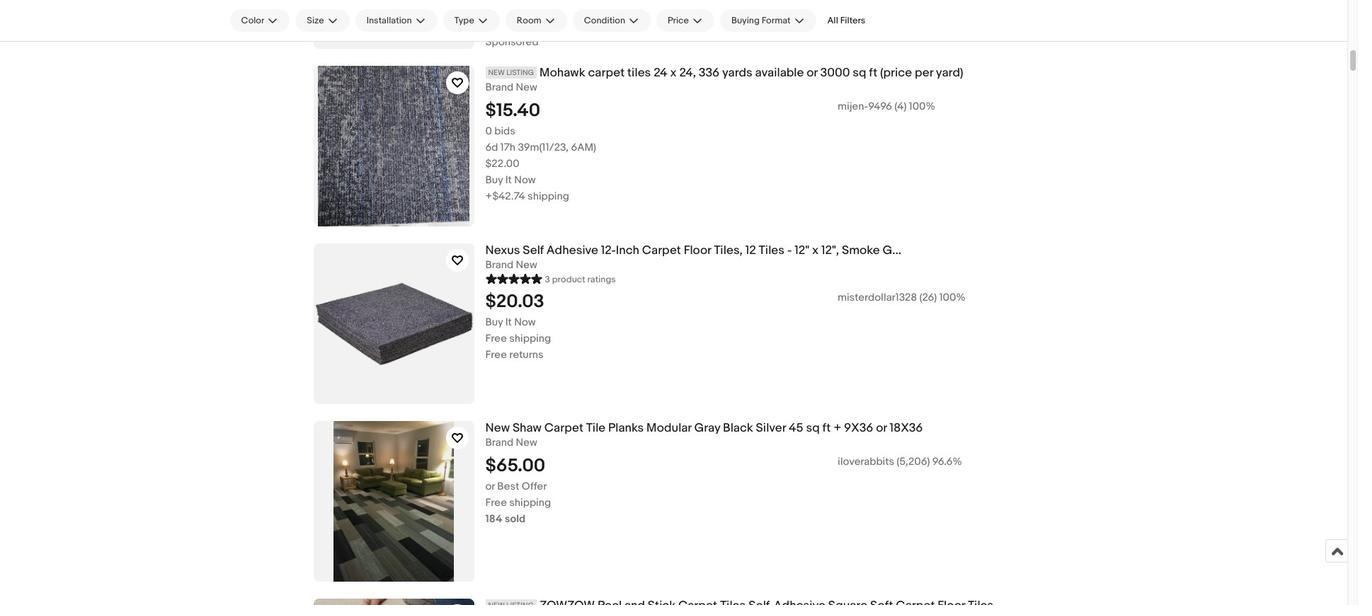 Task type: vqa. For each thing, say whether or not it's contained in the screenshot.
the to corresponding to watchlist
no



Task type: describe. For each thing, give the bounding box(es) containing it.
color button
[[230, 9, 290, 32]]

+
[[834, 421, 841, 436]]

more
[[629, 12, 654, 25]]

save up to 10% when you buy more
[[485, 12, 654, 25]]

$65.00
[[485, 455, 545, 477]]

available
[[755, 66, 804, 80]]

brand for nexus
[[485, 258, 513, 272]]

+$42.74
[[485, 190, 525, 203]]

it inside $20.03 buy it now free shipping free returns
[[505, 316, 512, 329]]

type
[[454, 15, 474, 26]]

inch
[[616, 244, 639, 258]]

17h
[[501, 141, 516, 154]]

nexus self adhesive 12-inch carpet floor tiles, 12 tiles - 12" x 12", smoke g... link
[[485, 244, 1190, 258]]

39m
[[518, 141, 539, 154]]

9496
[[868, 100, 892, 113]]

all filters
[[828, 15, 866, 26]]

mohawk
[[540, 66, 585, 80]]

carpet
[[588, 66, 625, 80]]

3000
[[820, 66, 850, 80]]

when
[[561, 12, 586, 25]]

it inside $15.40 0 bids 6d 17h 39m (11/23, 6am) $22.00 buy it now +$42.74 shipping
[[505, 173, 512, 187]]

buy inside $20.03 buy it now free shipping free returns
[[485, 316, 503, 329]]

yards
[[722, 66, 753, 80]]

3 product ratings
[[545, 274, 616, 285]]

(4)
[[895, 100, 907, 113]]

brand for new
[[485, 436, 513, 450]]

x inside new listing mohawk carpet tiles 24 x 24, 336 yards available or 3000 sq ft (price per yard) brand new
[[670, 66, 677, 80]]

bids
[[494, 124, 515, 138]]

ft inside new listing mohawk carpet tiles 24 x 24, 336 yards available or 3000 sq ft (price per yard) brand new
[[869, 66, 878, 80]]

buying format button
[[720, 9, 816, 32]]

24
[[654, 66, 668, 80]]

shipping for $20.03
[[509, 332, 551, 345]]

nexus
[[485, 244, 520, 258]]

tile
[[586, 421, 606, 436]]

buy inside $15.40 0 bids 6d 17h 39m (11/23, 6am) $22.00 buy it now +$42.74 shipping
[[485, 173, 503, 187]]

(price
[[880, 66, 912, 80]]

tiles
[[759, 244, 785, 258]]

smoke
[[842, 244, 880, 258]]

new listing mohawk carpet tiles 24 x 24, 336 yards available or 3000 sq ft (price per yard) brand new
[[485, 66, 964, 94]]

condition button
[[573, 9, 651, 32]]

best
[[497, 480, 519, 493]]

or inside new shaw carpet tile planks modular gray black silver 45 sq ft + 9x36 or 18x36 brand new
[[876, 421, 887, 436]]

to
[[526, 12, 536, 25]]

color
[[241, 15, 264, 26]]

new inside the nexus self adhesive 12-inch carpet floor tiles, 12 tiles - 12" x 12", smoke g... brand new
[[516, 258, 537, 272]]

3 product ratings link
[[485, 272, 616, 285]]

0 vertical spatial 100%
[[909, 100, 935, 113]]

misterdollar1328
[[838, 291, 917, 304]]

carpet inside the nexus self adhesive 12-inch carpet floor tiles, 12 tiles - 12" x 12", smoke g... brand new
[[642, 244, 681, 258]]

12-
[[601, 244, 616, 258]]

new shaw carpet tile planks modular gray black silver 45 sq ft + 9x36 or 18x36 brand new
[[485, 421, 923, 450]]

filters
[[840, 15, 866, 26]]

gray
[[694, 421, 720, 436]]

336
[[699, 66, 720, 80]]

(5,206)
[[897, 455, 930, 469]]

nexus self adhesive 12-inch carpet floor tiles, 12 tiles - 12" x 12", smoke g... brand new
[[485, 244, 902, 272]]

installation button
[[355, 9, 437, 32]]

yard)
[[936, 66, 964, 80]]

new shaw carpet tile planks modular gray black silver 45 sq ft + 9x36 or 18x36 image
[[313, 421, 474, 582]]

new left listing
[[488, 68, 505, 77]]

size button
[[296, 9, 350, 32]]

new left shaw
[[485, 421, 510, 436]]

sponsored
[[485, 35, 539, 49]]

24,
[[679, 66, 696, 80]]

buying
[[732, 15, 760, 26]]

all filters button
[[822, 9, 871, 32]]

2 free from the top
[[485, 348, 507, 362]]

or inside $65.00 or best offer free shipping 184 sold
[[485, 480, 495, 493]]

buy
[[609, 12, 627, 25]]

all
[[828, 15, 838, 26]]

nexus self adhesive 12-inch carpet floor tiles, 12 tiles - 12" x 12", smoke g... image
[[313, 244, 474, 404]]

sq inside new listing mohawk carpet tiles 24 x 24, 336 yards available or 3000 sq ft (price per yard) brand new
[[853, 66, 866, 80]]

new shaw carpet tile planks modular gray black silver 45 sq ft + 9x36 or 18x36 link
[[485, 421, 1190, 436]]

184
[[485, 513, 502, 526]]

silver
[[756, 421, 786, 436]]

price
[[668, 15, 689, 26]]

x inside the nexus self adhesive 12-inch carpet floor tiles, 12 tiles - 12" x 12", smoke g... brand new
[[812, 244, 819, 258]]

$20.03
[[485, 291, 544, 313]]



Task type: locate. For each thing, give the bounding box(es) containing it.
2 now from the top
[[514, 316, 536, 329]]

installation
[[367, 15, 412, 26]]

2 vertical spatial free
[[485, 496, 507, 510]]

size
[[307, 15, 324, 26]]

2 vertical spatial or
[[485, 480, 495, 493]]

ratings
[[588, 274, 616, 285]]

1 vertical spatial ft
[[823, 421, 831, 436]]

1 brand from the top
[[485, 81, 513, 94]]

2 horizontal spatial or
[[876, 421, 887, 436]]

product
[[552, 274, 585, 285]]

0 vertical spatial buy
[[485, 173, 503, 187]]

1 vertical spatial carpet
[[544, 421, 583, 436]]

carpet left tile
[[544, 421, 583, 436]]

0 vertical spatial sq
[[853, 66, 866, 80]]

$15.40
[[485, 100, 540, 122]]

carpet inside new shaw carpet tile planks modular gray black silver 45 sq ft + 9x36 or 18x36 brand new
[[544, 421, 583, 436]]

now up +$42.74
[[514, 173, 536, 187]]

1 buy from the top
[[485, 173, 503, 187]]

type button
[[443, 9, 500, 32]]

x right 24
[[670, 66, 677, 80]]

or left "3000"
[[807, 66, 818, 80]]

planks
[[608, 421, 644, 436]]

1 horizontal spatial x
[[812, 244, 819, 258]]

1 vertical spatial buy
[[485, 316, 503, 329]]

mijen-9496 (4) 100%
[[838, 100, 935, 113]]

ft left (price
[[869, 66, 878, 80]]

buy down $20.03
[[485, 316, 503, 329]]

iloverabbits (5,206) 96.6%
[[838, 455, 962, 469]]

100% right (26)
[[940, 291, 966, 304]]

1 horizontal spatial 100%
[[940, 291, 966, 304]]

18x36
[[890, 421, 923, 436]]

carpet
[[642, 244, 681, 258], [544, 421, 583, 436]]

3 free from the top
[[485, 496, 507, 510]]

sold
[[505, 513, 526, 526]]

ft inside new shaw carpet tile planks modular gray black silver 45 sq ft + 9x36 or 18x36 brand new
[[823, 421, 831, 436]]

free down $20.03
[[485, 332, 507, 345]]

shipping up returns
[[509, 332, 551, 345]]

iloverabbits
[[838, 455, 894, 469]]

$20.03 buy it now free shipping free returns
[[485, 291, 551, 362]]

room button
[[506, 9, 567, 32]]

brand up $65.00
[[485, 436, 513, 450]]

black
[[723, 421, 753, 436]]

you
[[589, 12, 606, 25]]

1 vertical spatial sq
[[806, 421, 820, 436]]

carpet right inch
[[642, 244, 681, 258]]

free for $20.03
[[485, 332, 507, 345]]

ft left +
[[823, 421, 831, 436]]

0 horizontal spatial 100%
[[909, 100, 935, 113]]

returns
[[509, 348, 544, 362]]

now inside $20.03 buy it now free shipping free returns
[[514, 316, 536, 329]]

price button
[[656, 9, 715, 32]]

45
[[789, 421, 803, 436]]

sq right the 45
[[806, 421, 820, 436]]

2 vertical spatial brand
[[485, 436, 513, 450]]

2 brand from the top
[[485, 258, 513, 272]]

12
[[745, 244, 756, 258]]

shaw
[[513, 421, 542, 436]]

brand down listing
[[485, 81, 513, 94]]

0 horizontal spatial sq
[[806, 421, 820, 436]]

free inside $65.00 or best offer free shipping 184 sold
[[485, 496, 507, 510]]

format
[[762, 15, 791, 26]]

0 vertical spatial or
[[807, 66, 818, 80]]

5.0 out of 5 stars. image
[[485, 272, 542, 285]]

ft
[[869, 66, 878, 80], [823, 421, 831, 436]]

x right "12""
[[812, 244, 819, 258]]

shipping down offer
[[509, 496, 551, 510]]

0 horizontal spatial ft
[[823, 421, 831, 436]]

1 vertical spatial free
[[485, 348, 507, 362]]

6d
[[485, 141, 498, 154]]

x
[[670, 66, 677, 80], [812, 244, 819, 258]]

1 it from the top
[[505, 173, 512, 187]]

96.6%
[[933, 455, 962, 469]]

0 vertical spatial shipping
[[528, 190, 569, 203]]

brand down nexus
[[485, 258, 513, 272]]

new
[[488, 68, 505, 77], [516, 81, 537, 94], [516, 258, 537, 272], [485, 421, 510, 436], [516, 436, 537, 450]]

offer
[[522, 480, 547, 493]]

$15.40 0 bids 6d 17h 39m (11/23, 6am) $22.00 buy it now +$42.74 shipping
[[485, 100, 596, 203]]

1 free from the top
[[485, 332, 507, 345]]

shipping inside $20.03 buy it now free shipping free returns
[[509, 332, 551, 345]]

or inside new listing mohawk carpet tiles 24 x 24, 336 yards available or 3000 sq ft (price per yard) brand new
[[807, 66, 818, 80]]

1 vertical spatial 100%
[[940, 291, 966, 304]]

brand inside new shaw carpet tile planks modular gray black silver 45 sq ft + 9x36 or 18x36 brand new
[[485, 436, 513, 450]]

brand
[[485, 81, 513, 94], [485, 258, 513, 272], [485, 436, 513, 450]]

it down $20.03
[[505, 316, 512, 329]]

(26)
[[920, 291, 937, 304]]

0
[[485, 124, 492, 138]]

modular
[[647, 421, 692, 436]]

0 vertical spatial brand
[[485, 81, 513, 94]]

new down shaw
[[516, 436, 537, 450]]

1 vertical spatial now
[[514, 316, 536, 329]]

mohawk carpet tiles 24 x 24, 336 yards available or 3000 sq ft (price per yard) image
[[313, 66, 474, 227]]

shipping inside $15.40 0 bids 6d 17h 39m (11/23, 6am) $22.00 buy it now +$42.74 shipping
[[528, 190, 569, 203]]

buy down '$22.00' at the top left of the page
[[485, 173, 503, 187]]

adhesive
[[547, 244, 598, 258]]

$22.00
[[485, 157, 519, 171]]

shipping right +$42.74
[[528, 190, 569, 203]]

brand inside new listing mohawk carpet tiles 24 x 24, 336 yards available or 3000 sq ft (price per yard) brand new
[[485, 81, 513, 94]]

per
[[915, 66, 933, 80]]

mijen-
[[838, 100, 868, 113]]

shipping inside $65.00 or best offer free shipping 184 sold
[[509, 496, 551, 510]]

0 vertical spatial carpet
[[642, 244, 681, 258]]

now down $20.03
[[514, 316, 536, 329]]

or
[[807, 66, 818, 80], [876, 421, 887, 436], [485, 480, 495, 493]]

1 vertical spatial or
[[876, 421, 887, 436]]

0 vertical spatial x
[[670, 66, 677, 80]]

12",
[[821, 244, 839, 258]]

new down listing
[[516, 81, 537, 94]]

sq inside new shaw carpet tile planks modular gray black silver 45 sq ft + 9x36 or 18x36 brand new
[[806, 421, 820, 436]]

sq right "3000"
[[853, 66, 866, 80]]

save
[[485, 12, 509, 25]]

buy
[[485, 173, 503, 187], [485, 316, 503, 329]]

brand inside the nexus self adhesive 12-inch carpet floor tiles, 12 tiles - 12" x 12", smoke g... brand new
[[485, 258, 513, 272]]

1 horizontal spatial sq
[[853, 66, 866, 80]]

or left best
[[485, 480, 495, 493]]

0 horizontal spatial or
[[485, 480, 495, 493]]

0 vertical spatial it
[[505, 173, 512, 187]]

misterdollar1328 (26) 100%
[[838, 291, 966, 304]]

2 vertical spatial shipping
[[509, 496, 551, 510]]

tiles,
[[714, 244, 743, 258]]

free up '184'
[[485, 496, 507, 510]]

g...
[[883, 244, 902, 258]]

condition
[[584, 15, 625, 26]]

0 horizontal spatial x
[[670, 66, 677, 80]]

1 vertical spatial brand
[[485, 258, 513, 272]]

floor
[[684, 244, 711, 258]]

up
[[511, 12, 524, 25]]

3 brand from the top
[[485, 436, 513, 450]]

1 vertical spatial x
[[812, 244, 819, 258]]

sq
[[853, 66, 866, 80], [806, 421, 820, 436]]

0 vertical spatial now
[[514, 173, 536, 187]]

3
[[545, 274, 550, 285]]

1 now from the top
[[514, 173, 536, 187]]

6am)
[[571, 141, 596, 154]]

now inside $15.40 0 bids 6d 17h 39m (11/23, 6am) $22.00 buy it now +$42.74 shipping
[[514, 173, 536, 187]]

100% right (4)
[[909, 100, 935, 113]]

room
[[517, 15, 542, 26]]

0 vertical spatial free
[[485, 332, 507, 345]]

free for $65.00
[[485, 496, 507, 510]]

now
[[514, 173, 536, 187], [514, 316, 536, 329]]

shipping for $65.00
[[509, 496, 551, 510]]

listing
[[507, 68, 534, 77]]

1 horizontal spatial carpet
[[642, 244, 681, 258]]

1 horizontal spatial ft
[[869, 66, 878, 80]]

1 horizontal spatial or
[[807, 66, 818, 80]]

12"
[[795, 244, 810, 258]]

buying format
[[732, 15, 791, 26]]

1 vertical spatial shipping
[[509, 332, 551, 345]]

new down self
[[516, 258, 537, 272]]

free
[[485, 332, 507, 345], [485, 348, 507, 362], [485, 496, 507, 510]]

or right 9x36
[[876, 421, 887, 436]]

(11/23,
[[539, 141, 569, 154]]

-
[[787, 244, 792, 258]]

0 horizontal spatial carpet
[[544, 421, 583, 436]]

100%
[[909, 100, 935, 113], [940, 291, 966, 304]]

9x36
[[844, 421, 873, 436]]

2 it from the top
[[505, 316, 512, 329]]

1 vertical spatial it
[[505, 316, 512, 329]]

0 vertical spatial ft
[[869, 66, 878, 80]]

shipping
[[528, 190, 569, 203], [509, 332, 551, 345], [509, 496, 551, 510]]

free left returns
[[485, 348, 507, 362]]

2 buy from the top
[[485, 316, 503, 329]]

tiles
[[627, 66, 651, 80]]

it up +$42.74
[[505, 173, 512, 187]]



